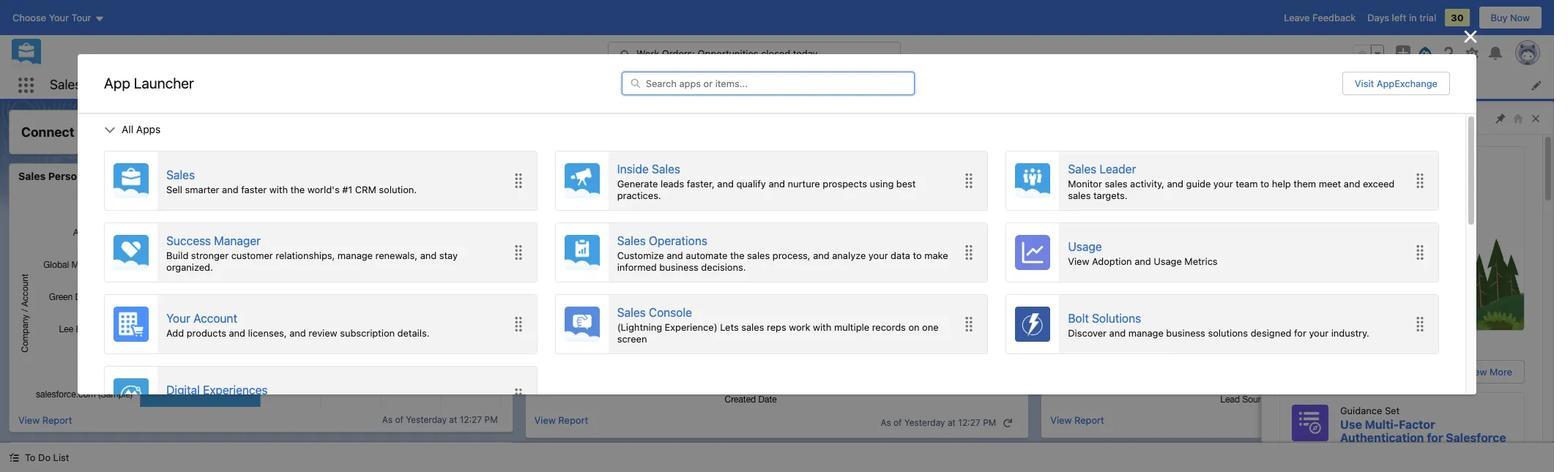 Task type: describe. For each thing, give the bounding box(es) containing it.
0 horizontal spatial yesterday
[[406, 415, 447, 426]]

leader
[[1100, 163, 1137, 176]]

sales for sales person activity
[[18, 170, 46, 182]]

included.
[[1411, 281, 1452, 292]]

as for team
[[881, 418, 892, 429]]

sales for sales console (lightning experience) lets sales reps work with multiple records on one screen
[[617, 306, 646, 320]]

information
[[1293, 175, 1343, 187]]

all apps button
[[95, 114, 1449, 145]]

crm
[[355, 184, 376, 196]]

12:​27 for leads by source
[[1475, 418, 1497, 429]]

yesterday for leads
[[1421, 418, 1462, 429]]

reports link
[[686, 72, 738, 99]]

guidance center
[[1274, 111, 1364, 125]]

as for leads
[[1397, 418, 1408, 429]]

pipeline
[[564, 170, 605, 182]]

records
[[872, 322, 906, 334]]

guidance for guidance center
[[1274, 111, 1325, 125]]

one
[[923, 322, 939, 334]]

to inside sales operations customize and automate the sales process, and analyze your data to make informed business decisions.
[[913, 250, 922, 262]]

now
[[1511, 12, 1531, 23]]

view for sales person activity
[[18, 414, 40, 426]]

person
[[48, 170, 83, 182]]

exceed
[[1364, 178, 1395, 190]]

sales for sales sell smarter and faster with the world's #1 crm solution.
[[166, 169, 195, 182]]

you right between
[[1382, 234, 1398, 245]]

industry.
[[1332, 328, 1370, 339]]

(lightning
[[617, 322, 662, 334]]

and right the meet
[[1345, 178, 1361, 190]]

salesforce.
[[1420, 234, 1469, 245]]

as of yesterday at 12:​27 pm for leads by source
[[1397, 418, 1513, 429]]

0 horizontal spatial of
[[395, 415, 404, 426]]

and left analyze
[[813, 250, 830, 262]]

reports
[[694, 80, 729, 91]]

between
[[1341, 234, 1379, 245]]

with inside sales console (lightning experience) lets sales reps work with multiple records on one screen
[[813, 322, 832, 334]]

days left in trial
[[1368, 12, 1437, 23]]

and down account
[[229, 328, 245, 339]]

trailhead,
[[1358, 199, 1401, 210]]

team
[[535, 170, 562, 182]]

0 horizontal spatial as
[[382, 415, 393, 426]]

success manager build stronger customer relationships, manage renewals, and stay organized.
[[166, 235, 458, 273]]

0 horizontal spatial as of yesterday at 12:​27 pm
[[382, 415, 498, 426]]

sales for sales
[[50, 77, 82, 93]]

your left in-
[[1321, 269, 1341, 281]]

factor
[[1400, 418, 1436, 432]]

view more button
[[1454, 361, 1526, 384]]

meet
[[1319, 178, 1342, 190]]

sales operations link
[[617, 232, 951, 250]]

sales console link
[[617, 304, 951, 322]]

appexchange
[[1377, 78, 1438, 89]]

dashboards link
[[596, 72, 666, 99]]

outside
[[1326, 210, 1359, 222]]

discover
[[1069, 328, 1107, 339]]

1 vertical spatial sometimes
[[1347, 281, 1395, 292]]

decisions.
[[702, 262, 746, 273]]

usage view adoption and usage metrics
[[1069, 240, 1218, 268]]

faster
[[241, 184, 267, 196]]

launcher
[[134, 75, 194, 92]]

1 horizontal spatial text default image
[[1520, 418, 1530, 429]]

account
[[1293, 257, 1328, 269]]

and right faster,
[[718, 178, 734, 190]]

manage inside bolt solutions discover and manage business solutions designed for your industry.
[[1129, 328, 1164, 339]]

digital experiences link
[[166, 382, 375, 399]]

progress
[[1356, 269, 1395, 281]]

subject
[[1293, 222, 1325, 234]]

leads for leads by source
[[1051, 170, 1081, 182]]

bolt solutions discover and manage business solutions designed for your industry.
[[1069, 312, 1370, 339]]

review
[[309, 328, 338, 339]]

an
[[1343, 245, 1354, 257]]

work orders: opportunities closed today button
[[608, 42, 901, 65]]

products
[[187, 328, 226, 339]]

0 horizontal spatial pm
[[485, 415, 498, 426]]

automate
[[686, 250, 728, 262]]

and inside success manager build stronger customer relationships, manage renewals, and stay organized.
[[420, 250, 437, 262]]

0 vertical spatial your
[[108, 125, 137, 140]]

apps
[[136, 123, 161, 136]]

0 horizontal spatial at
[[449, 415, 457, 426]]

customize
[[617, 250, 664, 262]]

email,
[[1293, 269, 1319, 281]]

analyze
[[833, 250, 866, 262]]

at for team pipeline
[[948, 418, 956, 429]]

text default image inside to do list button
[[9, 453, 19, 463]]

your inside sales operations customize and automate the sales process, and analyze your data to make informed business decisions.
[[869, 250, 889, 262]]

set
[[1386, 405, 1400, 417]]

and inside sales sell smarter and faster with the world's #1 crm solution.
[[222, 184, 239, 196]]

12:​27 for team pipeline
[[959, 418, 981, 429]]

list
[[53, 452, 69, 464]]

team
[[1236, 178, 1258, 190]]

visit appexchange
[[1356, 78, 1438, 89]]

pm for leads by source
[[1500, 418, 1513, 429]]

your inside bolt solutions discover and manage business solutions designed for your industry.
[[1310, 328, 1329, 339]]

your inside sales leader monitor sales activity, and guide your team to help them meet and exceed sales targets.
[[1214, 178, 1234, 190]]

and inside usage view adoption and usage metrics
[[1135, 256, 1152, 268]]

badges
[[1293, 281, 1325, 292]]

report for pipeline
[[559, 414, 588, 426]]

if
[[1293, 245, 1298, 257]]

solutions
[[1093, 312, 1142, 325]]

view more
[[1466, 366, 1513, 378]]

work orders: opportunities closed today
[[637, 48, 818, 59]]

view inside button
[[1466, 366, 1488, 378]]

and left guide
[[1168, 178, 1184, 190]]

you right that
[[1366, 175, 1382, 187]]

guide
[[1187, 178, 1211, 190]]

solutions
[[1209, 328, 1249, 339]]

buy
[[1492, 12, 1508, 23]]

completed
[[1417, 269, 1464, 281]]

relationships,
[[276, 250, 335, 262]]

30
[[1452, 12, 1464, 23]]

orders:
[[662, 48, 695, 59]]

conditions
[[1293, 234, 1339, 245]]

today's
[[18, 448, 57, 461]]

opportunities
[[698, 48, 759, 59]]

view report for sales
[[18, 414, 72, 426]]

activity
[[86, 170, 125, 182]]

view report link for leads
[[1051, 414, 1105, 432]]

leads link
[[143, 72, 187, 99]]

today
[[793, 48, 818, 59]]

data
[[891, 250, 911, 262]]

sales down by
[[1069, 190, 1091, 202]]

your account link
[[166, 310, 430, 328]]

today's tasks
[[18, 448, 89, 461]]

with inside sales sell smarter and faster with the world's #1 crm solution.
[[269, 184, 288, 196]]

and inside bolt solutions discover and manage business solutions designed for your industry.
[[1110, 328, 1126, 339]]

salesforce inside information that you submit to the guidance panel can sometimes be transmitted to trailhead, which is hosted outside your salesforce org and subject to separate terms and conditions between you and salesforce. if you have an existing trailhead account associated with your work email, your in-progress and completed badges can sometimes be included.
[[1383, 210, 1430, 222]]

trial
[[1420, 12, 1437, 23]]

view report for leads
[[1051, 414, 1105, 426]]

for inside guidance set use multi-factor authentication for salesforce logins
[[1428, 432, 1444, 445]]

sales down leader
[[1105, 178, 1128, 190]]

work inside sales console (lightning experience) lets sales reps work with multiple records on one screen
[[789, 322, 811, 334]]

transmitted
[[1293, 199, 1344, 210]]

sales inside sales operations customize and automate the sales process, and analyze your data to make informed business decisions.
[[747, 250, 770, 262]]

the for information
[[1429, 175, 1443, 187]]

that
[[1346, 175, 1363, 187]]

the inside sales sell smarter and faster with the world's #1 crm solution.
[[291, 184, 305, 196]]

and right qualify
[[769, 178, 786, 190]]

console
[[649, 306, 692, 320]]

associated
[[1331, 257, 1379, 269]]

report for person
[[42, 414, 72, 426]]

view report link for team
[[535, 414, 588, 432]]

yesterday for team
[[905, 418, 946, 429]]



Task type: locate. For each thing, give the bounding box(es) containing it.
sales inside sales console (lightning experience) lets sales reps work with multiple records on one screen
[[742, 322, 765, 334]]

your account add products and licenses, and review subscription details.
[[166, 312, 430, 339]]

0 horizontal spatial text default image
[[9, 453, 19, 463]]

work right the reps
[[789, 322, 811, 334]]

sales
[[50, 77, 82, 93], [652, 163, 681, 176], [1069, 163, 1097, 176], [166, 169, 195, 182], [18, 170, 46, 182], [617, 235, 646, 248], [617, 306, 646, 320]]

yesterday
[[406, 415, 447, 426], [905, 418, 946, 429], [1421, 418, 1462, 429]]

app launcher
[[104, 75, 194, 92]]

licenses,
[[248, 328, 287, 339]]

leads left by
[[1051, 170, 1081, 182]]

1 view report link from the left
[[18, 414, 72, 426]]

sales inside sales operations customize and automate the sales process, and analyze your data to make informed business decisions.
[[617, 235, 646, 248]]

1 vertical spatial text default image
[[1003, 418, 1014, 429]]

work inside information that you submit to the guidance panel can sometimes be transmitted to trailhead, which is hosted outside your salesforce org and subject to separate terms and conditions between you and salesforce. if you have an existing trailhead account associated with your work email, your in-progress and completed badges can sometimes be included.
[[1425, 257, 1446, 269]]

the for sales
[[731, 250, 745, 262]]

3 report from the left
[[1075, 414, 1105, 426]]

manager
[[214, 235, 261, 248]]

to right data at the right bottom of the page
[[913, 250, 922, 262]]

for right authentication
[[1428, 432, 1444, 445]]

to do list
[[25, 452, 69, 464]]

can right 'badges'
[[1328, 281, 1344, 292]]

sales link
[[166, 166, 417, 184]]

1 vertical spatial business
[[1167, 328, 1206, 339]]

visit appexchange button
[[1343, 72, 1451, 95]]

1 horizontal spatial for
[[1428, 432, 1444, 445]]

0 horizontal spatial view report link
[[18, 414, 72, 426]]

inverse image
[[1462, 28, 1480, 45]]

sales up leads
[[652, 163, 681, 176]]

for right designed
[[1295, 328, 1307, 339]]

text default image down view more button
[[1520, 418, 1530, 429]]

screen
[[617, 334, 647, 345]]

home
[[108, 80, 134, 91]]

0 horizontal spatial manage
[[338, 250, 373, 262]]

1 horizontal spatial manage
[[1129, 328, 1164, 339]]

can
[[1363, 187, 1379, 199], [1328, 281, 1344, 292]]

as
[[382, 415, 393, 426], [881, 418, 892, 429], [1397, 418, 1408, 429]]

and down operations
[[667, 250, 684, 262]]

guidance set use multi-factor authentication for salesforce logins
[[1341, 405, 1507, 458]]

buy now button
[[1479, 6, 1543, 29]]

2 horizontal spatial pm
[[1500, 418, 1513, 429]]

1 horizontal spatial report
[[559, 414, 588, 426]]

the left "world's"
[[291, 184, 305, 196]]

reports list item
[[686, 72, 757, 99]]

manage left renewals,
[[338, 250, 373, 262]]

guidance left center
[[1274, 111, 1325, 125]]

1 vertical spatial manage
[[1129, 328, 1164, 339]]

of
[[395, 415, 404, 426], [894, 418, 902, 429], [1410, 418, 1419, 429]]

2 view report from the left
[[535, 414, 588, 426]]

0 vertical spatial usage
[[1069, 240, 1103, 254]]

and right org
[[1450, 210, 1467, 222]]

and left salesforce.
[[1401, 234, 1417, 245]]

sales right the lets
[[742, 322, 765, 334]]

experiences
[[203, 384, 268, 397]]

0 horizontal spatial guidance
[[1274, 111, 1325, 125]]

sales up connect
[[50, 77, 82, 93]]

1 horizontal spatial 12:​27
[[959, 418, 981, 429]]

work up "included."
[[1425, 257, 1446, 269]]

1 vertical spatial be
[[1398, 281, 1409, 292]]

the up is
[[1429, 175, 1443, 187]]

for inside bolt solutions discover and manage business solutions designed for your industry.
[[1295, 328, 1307, 339]]

in-
[[1344, 269, 1356, 281]]

and left review
[[290, 328, 306, 339]]

dashboards list item
[[596, 72, 686, 99]]

2 horizontal spatial of
[[1410, 418, 1419, 429]]

in
[[1410, 12, 1418, 23]]

0 vertical spatial text default image
[[1520, 418, 1530, 429]]

connect with your customers
[[21, 125, 209, 140]]

use multi-factor authentication for salesforce logins button
[[1341, 418, 1513, 458]]

0 vertical spatial text default image
[[104, 125, 116, 136]]

to inside sales leader monitor sales activity, and guide your team to help them meet and exceed sales targets.
[[1261, 178, 1270, 190]]

0 vertical spatial can
[[1363, 187, 1379, 199]]

0 vertical spatial guidance
[[1274, 111, 1325, 125]]

list
[[99, 72, 1555, 99]]

inside sales generate leads faster, and qualify and nurture prospects using best practices.
[[617, 163, 916, 202]]

view inside usage view adoption and usage metrics
[[1069, 256, 1090, 268]]

information that you submit to the guidance panel can sometimes be transmitted to trailhead, which is hosted outside your salesforce org and subject to separate terms and conditions between you and salesforce. if you have an existing trailhead account associated with your work email, your in-progress and completed badges can sometimes be included.
[[1293, 175, 1469, 292]]

1 view report from the left
[[18, 414, 72, 426]]

business inside bolt solutions discover and manage business solutions designed for your industry.
[[1167, 328, 1206, 339]]

business inside sales operations customize and automate the sales process, and analyze your data to make informed business decisions.
[[660, 262, 699, 273]]

list containing home
[[99, 72, 1555, 99]]

0 horizontal spatial for
[[1295, 328, 1307, 339]]

using
[[870, 178, 894, 190]]

add
[[166, 328, 184, 339]]

sales inside inside sales generate leads faster, and qualify and nurture prospects using best practices.
[[652, 163, 681, 176]]

can right panel
[[1363, 187, 1379, 199]]

1 vertical spatial salesforce
[[1447, 432, 1507, 445]]

1 vertical spatial guidance
[[1341, 405, 1383, 417]]

0 vertical spatial work
[[1425, 257, 1446, 269]]

12:​27
[[460, 415, 482, 426], [959, 418, 981, 429], [1475, 418, 1497, 429]]

business down operations
[[660, 262, 699, 273]]

your left terms
[[1361, 210, 1381, 222]]

1 horizontal spatial your
[[166, 312, 190, 325]]

text default image inside 'all apps' dropdown button
[[104, 125, 116, 136]]

1 horizontal spatial work
[[1425, 257, 1446, 269]]

view for team pipeline
[[535, 414, 556, 426]]

practices.
[[617, 190, 661, 202]]

multiple
[[835, 322, 870, 334]]

source
[[1098, 170, 1134, 182]]

text default image left to in the left of the page
[[9, 453, 19, 463]]

0 horizontal spatial view report
[[18, 414, 72, 426]]

qualify
[[737, 178, 766, 190]]

generate
[[617, 178, 658, 190]]

with left all
[[78, 125, 105, 140]]

0 vertical spatial leads
[[152, 80, 178, 91]]

with left multiple
[[813, 322, 832, 334]]

sometimes left is
[[1381, 187, 1430, 199]]

the inside sales operations customize and automate the sales process, and analyze your data to make informed business decisions.
[[731, 250, 745, 262]]

and left the faster
[[222, 184, 239, 196]]

leads for leads
[[152, 80, 178, 91]]

to
[[1417, 175, 1426, 187], [1261, 178, 1270, 190], [1346, 199, 1355, 210], [1328, 222, 1337, 234], [913, 250, 922, 262]]

0 horizontal spatial be
[[1398, 281, 1409, 292]]

sales up (lightning
[[617, 306, 646, 320]]

0 vertical spatial manage
[[338, 250, 373, 262]]

0 horizontal spatial work
[[789, 322, 811, 334]]

1 vertical spatial for
[[1428, 432, 1444, 445]]

#1
[[342, 184, 353, 196]]

0 vertical spatial for
[[1295, 328, 1307, 339]]

1 horizontal spatial pm
[[983, 418, 997, 429]]

with
[[78, 125, 105, 140], [269, 184, 288, 196], [1381, 257, 1400, 269], [813, 322, 832, 334]]

guidance inside guidance set use multi-factor authentication for salesforce logins
[[1341, 405, 1383, 417]]

sales for sales operations customize and automate the sales process, and analyze your data to make informed business decisions.
[[617, 235, 646, 248]]

2 horizontal spatial report
[[1075, 414, 1105, 426]]

salesforce left is
[[1383, 210, 1430, 222]]

guidance for guidance set use multi-factor authentication for salesforce logins
[[1341, 405, 1383, 417]]

text default image
[[104, 125, 116, 136], [1003, 418, 1014, 429]]

leave feedback link
[[1285, 12, 1356, 23]]

your left data at the right bottom of the page
[[869, 250, 889, 262]]

1 horizontal spatial salesforce
[[1447, 432, 1507, 445]]

trailhead
[[1393, 245, 1434, 257]]

sales left process,
[[747, 250, 770, 262]]

1 vertical spatial leads
[[1051, 170, 1081, 182]]

1 horizontal spatial be
[[1432, 187, 1444, 199]]

dashboards
[[604, 80, 658, 91]]

manage inside success manager build stronger customer relationships, manage renewals, and stay organized.
[[338, 250, 373, 262]]

2 report from the left
[[559, 414, 588, 426]]

leads right home link
[[152, 80, 178, 91]]

0 horizontal spatial leads
[[152, 80, 178, 91]]

1 vertical spatial your
[[166, 312, 190, 325]]

view report link for sales
[[18, 414, 72, 426]]

to down that
[[1346, 199, 1355, 210]]

is
[[1432, 199, 1440, 210]]

1 horizontal spatial view report
[[535, 414, 588, 426]]

days
[[1368, 12, 1390, 23]]

1 vertical spatial usage
[[1154, 256, 1183, 268]]

0 horizontal spatial can
[[1328, 281, 1344, 292]]

panel
[[1336, 187, 1360, 199]]

stronger
[[191, 250, 229, 262]]

world's
[[308, 184, 340, 196]]

success manager link
[[166, 232, 500, 250]]

1 horizontal spatial usage
[[1154, 256, 1183, 268]]

lets
[[720, 322, 739, 334]]

1 horizontal spatial text default image
[[1003, 418, 1014, 429]]

0 horizontal spatial usage
[[1069, 240, 1103, 254]]

1 horizontal spatial as
[[881, 418, 892, 429]]

leads inside list item
[[152, 80, 178, 91]]

text default image
[[1520, 418, 1530, 429], [9, 453, 19, 463]]

multi-
[[1366, 418, 1400, 432]]

1 vertical spatial text default image
[[9, 453, 19, 463]]

separate
[[1339, 222, 1378, 234]]

you right "if"
[[1301, 245, 1317, 257]]

your inside your account add products and licenses, and review subscription details.
[[166, 312, 190, 325]]

1 horizontal spatial guidance
[[1341, 405, 1383, 417]]

view report
[[18, 414, 72, 426], [535, 414, 588, 426], [1051, 414, 1105, 426]]

be left "included."
[[1398, 281, 1409, 292]]

sales leader monitor sales activity, and guide your team to help them meet and exceed sales targets.
[[1069, 163, 1395, 202]]

be
[[1432, 187, 1444, 199], [1398, 281, 1409, 292]]

to right subject
[[1328, 222, 1337, 234]]

sales inside sales console (lightning experience) lets sales reps work with multiple records on one screen
[[617, 306, 646, 320]]

sometimes down associated
[[1347, 281, 1395, 292]]

monitor
[[1069, 178, 1103, 190]]

sell
[[166, 184, 183, 196]]

and down solutions at the bottom
[[1110, 328, 1126, 339]]

0 vertical spatial salesforce
[[1383, 210, 1430, 222]]

customer
[[231, 250, 273, 262]]

report for by
[[1075, 414, 1105, 426]]

adoption
[[1093, 256, 1133, 268]]

all
[[122, 123, 133, 136]]

inside sales link
[[617, 161, 951, 178]]

1 vertical spatial can
[[1328, 281, 1344, 292]]

3 view report from the left
[[1051, 414, 1105, 426]]

as of yesterday at 12:​27 pm for team pipeline
[[881, 418, 997, 429]]

closed
[[761, 48, 791, 59]]

bolt solutions link
[[1069, 310, 1370, 328]]

0 horizontal spatial text default image
[[104, 125, 116, 136]]

view report for team
[[535, 414, 588, 426]]

renewals,
[[376, 250, 418, 262]]

2 horizontal spatial as of yesterday at 12:​27 pm
[[1397, 418, 1513, 429]]

success
[[166, 235, 211, 248]]

operations
[[649, 235, 708, 248]]

and down which
[[1409, 222, 1425, 234]]

manage down solutions at the bottom
[[1129, 328, 1164, 339]]

sales inside sales sell smarter and faster with the world's #1 crm solution.
[[166, 169, 195, 182]]

your
[[1214, 178, 1234, 190], [1361, 210, 1381, 222], [869, 250, 889, 262], [1403, 257, 1422, 269], [1321, 269, 1341, 281], [1310, 328, 1329, 339]]

pm for team pipeline
[[983, 418, 997, 429]]

with inside information that you submit to the guidance panel can sometimes be transmitted to trailhead, which is hosted outside your salesforce org and subject to separate terms and conditions between you and salesforce. if you have an existing trailhead account associated with your work email, your in-progress and completed badges can sometimes be included.
[[1381, 257, 1400, 269]]

2 view report link from the left
[[535, 414, 588, 432]]

connect
[[21, 125, 74, 140]]

salesforce inside guidance set use multi-factor authentication for salesforce logins
[[1447, 432, 1507, 445]]

with right the faster
[[269, 184, 288, 196]]

on
[[909, 322, 920, 334]]

your down "home"
[[108, 125, 137, 140]]

and left stay
[[420, 250, 437, 262]]

be up org
[[1432, 187, 1444, 199]]

1 report from the left
[[42, 414, 72, 426]]

with down terms
[[1381, 257, 1400, 269]]

salesforce right factor
[[1447, 432, 1507, 445]]

faster,
[[687, 178, 715, 190]]

view for leads by source
[[1051, 414, 1072, 426]]

guidance up use on the right bottom
[[1341, 405, 1383, 417]]

2 horizontal spatial the
[[1429, 175, 1443, 187]]

the right automate
[[731, 250, 745, 262]]

your up "included."
[[1403, 257, 1422, 269]]

buy now
[[1492, 12, 1531, 23]]

1 horizontal spatial the
[[731, 250, 745, 262]]

make
[[925, 250, 949, 262]]

at for leads by source
[[1464, 418, 1473, 429]]

0 horizontal spatial report
[[42, 414, 72, 426]]

0 horizontal spatial salesforce
[[1383, 210, 1430, 222]]

3 view report link from the left
[[1051, 414, 1105, 432]]

2 horizontal spatial view report link
[[1051, 414, 1105, 432]]

visit
[[1356, 78, 1375, 89]]

1 horizontal spatial yesterday
[[905, 418, 946, 429]]

sales left person
[[18, 170, 46, 182]]

leads list item
[[143, 72, 206, 99]]

left
[[1393, 12, 1407, 23]]

1 vertical spatial work
[[789, 322, 811, 334]]

1 horizontal spatial can
[[1363, 187, 1379, 199]]

1 horizontal spatial at
[[948, 418, 956, 429]]

0 horizontal spatial your
[[108, 125, 137, 140]]

0 vertical spatial be
[[1432, 187, 1444, 199]]

sales inside sales leader monitor sales activity, and guide your team to help them meet and exceed sales targets.
[[1069, 163, 1097, 176]]

usage up 'adoption'
[[1069, 240, 1103, 254]]

your left the industry.
[[1310, 328, 1329, 339]]

your up add
[[166, 312, 190, 325]]

your left the team
[[1214, 178, 1234, 190]]

1 horizontal spatial as of yesterday at 12:​27 pm
[[881, 418, 997, 429]]

2 horizontal spatial at
[[1464, 418, 1473, 429]]

1 horizontal spatial business
[[1167, 328, 1206, 339]]

you
[[1366, 175, 1382, 187], [1382, 234, 1398, 245], [1301, 245, 1317, 257]]

do
[[38, 452, 51, 464]]

2 horizontal spatial as
[[1397, 418, 1408, 429]]

to right submit
[[1417, 175, 1426, 187]]

business left the solutions
[[1167, 328, 1206, 339]]

sales up sell
[[166, 169, 195, 182]]

Search apps or items... search field
[[622, 72, 915, 95]]

usage left metrics
[[1154, 256, 1183, 268]]

and
[[718, 178, 734, 190], [769, 178, 786, 190], [1168, 178, 1184, 190], [1345, 178, 1361, 190], [222, 184, 239, 196], [1450, 210, 1467, 222], [1409, 222, 1425, 234], [1401, 234, 1417, 245], [420, 250, 437, 262], [667, 250, 684, 262], [813, 250, 830, 262], [1135, 256, 1152, 268], [1398, 269, 1414, 281], [229, 328, 245, 339], [290, 328, 306, 339], [1110, 328, 1126, 339]]

2 horizontal spatial view report
[[1051, 414, 1105, 426]]

0 vertical spatial business
[[660, 262, 699, 273]]

sales up "customize"
[[617, 235, 646, 248]]

of for team
[[894, 418, 902, 429]]

1 horizontal spatial view report link
[[535, 414, 588, 432]]

view report link
[[18, 414, 72, 426], [535, 414, 588, 432], [1051, 414, 1105, 432]]

prospects
[[823, 178, 868, 190]]

1 horizontal spatial leads
[[1051, 170, 1081, 182]]

solution.
[[379, 184, 417, 196]]

sales for sales leader monitor sales activity, and guide your team to help them meet and exceed sales targets.
[[1069, 163, 1097, 176]]

1 horizontal spatial of
[[894, 418, 902, 429]]

group
[[1354, 45, 1385, 62]]

activity,
[[1131, 178, 1165, 190]]

to left help
[[1261, 178, 1270, 190]]

0 horizontal spatial business
[[660, 262, 699, 273]]

2 horizontal spatial 12:​27
[[1475, 418, 1497, 429]]

of for leads
[[1410, 418, 1419, 429]]

0 horizontal spatial the
[[291, 184, 305, 196]]

0 horizontal spatial 12:​27
[[460, 415, 482, 426]]

sales up monitor
[[1069, 163, 1097, 176]]

by
[[1084, 170, 1096, 182]]

the inside information that you submit to the guidance panel can sometimes be transmitted to trailhead, which is hosted outside your salesforce org and subject to separate terms and conditions between you and salesforce. if you have an existing trailhead account associated with your work email, your in-progress and completed badges can sometimes be included.
[[1429, 175, 1443, 187]]

2 horizontal spatial yesterday
[[1421, 418, 1462, 429]]

0 vertical spatial sometimes
[[1381, 187, 1430, 199]]

app
[[104, 75, 130, 92]]

and right 'adoption'
[[1135, 256, 1152, 268]]

and down trailhead
[[1398, 269, 1414, 281]]



Task type: vqa. For each thing, say whether or not it's contained in the screenshot.
billing
no



